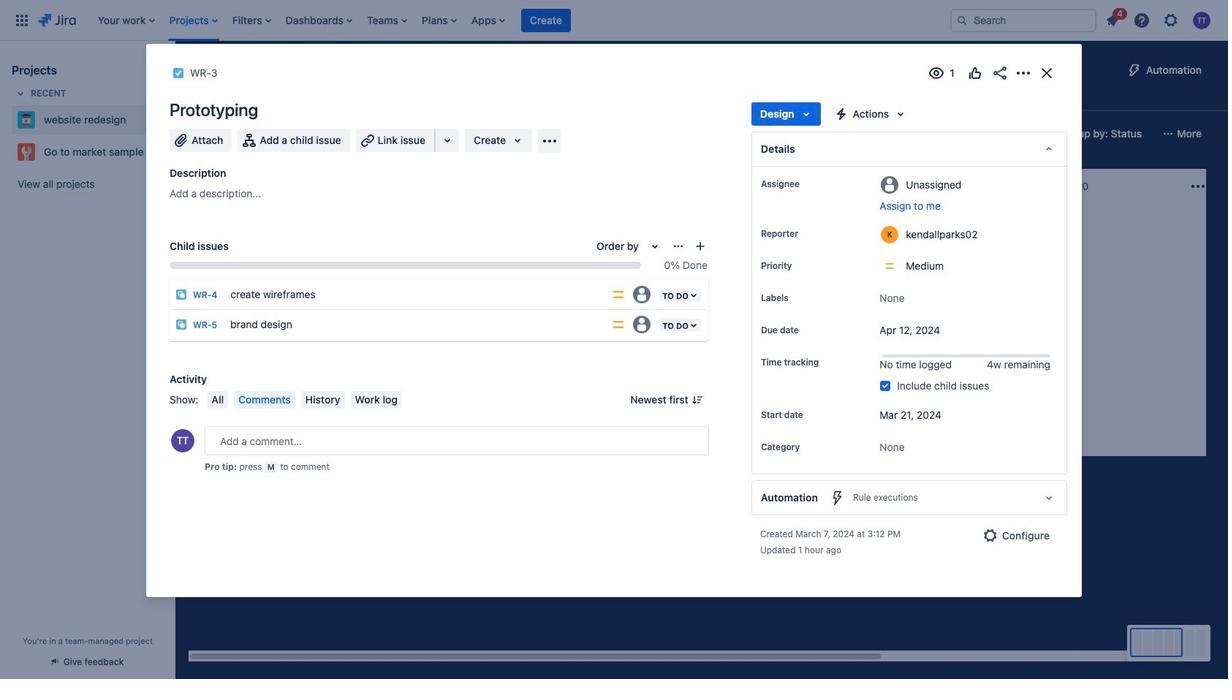 Task type: locate. For each thing, give the bounding box(es) containing it.
jira image
[[38, 11, 76, 29], [38, 11, 76, 29]]

due date: 20 march 2024 image
[[622, 268, 633, 279]]

Search board text field
[[195, 124, 306, 144]]

automation image
[[1126, 61, 1144, 79]]

priority: medium image
[[612, 317, 626, 332]]

task image
[[173, 67, 184, 79], [206, 249, 218, 260], [412, 249, 424, 260], [619, 287, 630, 298]]

hide subtasks image
[[862, 288, 880, 305]]

list item
[[93, 0, 159, 41], [165, 0, 222, 41], [228, 0, 275, 41], [281, 0, 357, 41], [363, 0, 412, 41], [418, 0, 461, 41], [467, 0, 510, 41], [521, 0, 571, 41], [1100, 5, 1128, 32]]

None search field
[[951, 8, 1097, 32]]

task image for medium image
[[619, 287, 630, 298]]

issue type: sub-task image
[[176, 319, 187, 331]]

task image for medium icon
[[412, 249, 424, 260]]

copy link to issue image
[[215, 67, 226, 78]]

dialog
[[146, 44, 1082, 598]]

create child image
[[695, 241, 706, 252]]

menu bar
[[204, 391, 405, 409]]

banner
[[0, 0, 1229, 41]]

tab
[[257, 85, 291, 111]]

tab list
[[184, 85, 977, 111]]

due date: 20 march 2024 image
[[622, 268, 633, 279]]

assignee pin to top. only you can see pinned fields. image
[[803, 178, 815, 190]]

reporter pin to top. only you can see pinned fields. image
[[801, 228, 813, 240]]

list
[[91, 0, 939, 41], [1100, 5, 1220, 33]]

high image
[[364, 249, 376, 260]]

Search field
[[951, 8, 1097, 32]]

primary element
[[9, 0, 939, 41]]

0 horizontal spatial list
[[91, 0, 939, 41]]

Add a comment… field
[[205, 426, 709, 456]]

labels pin to top. only you can see pinned fields. image
[[792, 293, 804, 304]]

close image
[[1039, 64, 1056, 82]]

1 horizontal spatial list
[[1100, 5, 1220, 33]]



Task type: describe. For each thing, give the bounding box(es) containing it.
actions image
[[1015, 64, 1033, 82]]

issue actions image
[[673, 241, 684, 252]]

priority: medium image
[[612, 287, 626, 302]]

add people image
[[376, 125, 393, 143]]

automation element
[[752, 481, 1068, 516]]

more information about kendallparks02 image
[[882, 226, 899, 244]]

due date pin to top. only you can see pinned fields. image
[[802, 325, 814, 336]]

vote options: no one has voted for this issue yet. image
[[967, 64, 984, 82]]

collapse recent projects image
[[12, 85, 29, 102]]

medium image
[[570, 249, 582, 260]]

medium image
[[777, 287, 788, 298]]

add app image
[[541, 132, 559, 150]]

details element
[[752, 132, 1068, 167]]

search image
[[957, 14, 968, 26]]

link web pages and more image
[[439, 132, 456, 149]]

task image for high icon
[[206, 249, 218, 260]]

issue type: sub-task image
[[176, 289, 187, 301]]



Task type: vqa. For each thing, say whether or not it's contained in the screenshot.
reporter pin to top. only you can see pinned fields. icon
yes



